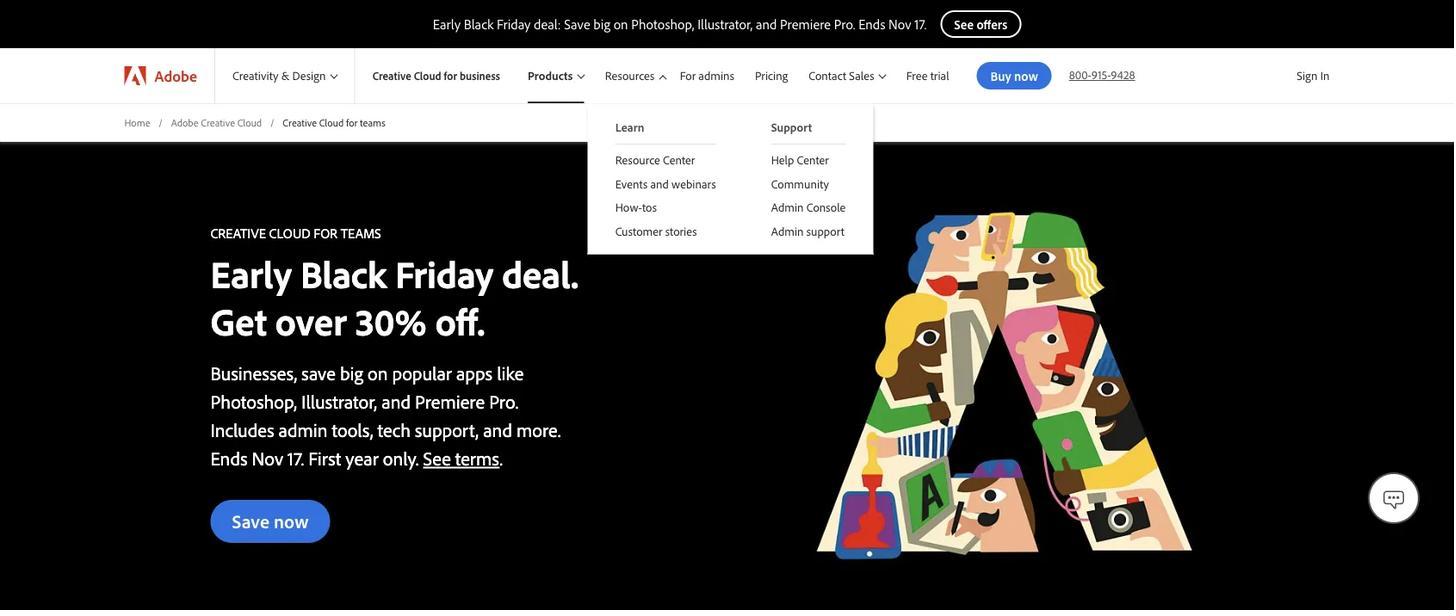 Task type: describe. For each thing, give the bounding box(es) containing it.
1 horizontal spatial ends
[[859, 15, 885, 33]]

stories
[[665, 224, 697, 239]]

creative cloud for teams early black friday deal. get over 30% off.
[[211, 225, 587, 345]]

customer stories link
[[588, 219, 744, 243]]

save now link
[[211, 500, 330, 543]]

events
[[615, 176, 648, 191]]

more.
[[517, 418, 561, 442]]

and up .
[[483, 418, 512, 442]]

pricing link
[[745, 48, 798, 103]]

customer stories
[[615, 224, 697, 239]]

9428
[[1111, 67, 1135, 82]]

.
[[500, 446, 503, 470]]

businesses,
[[211, 361, 297, 385]]

teams
[[341, 225, 381, 242]]

center for resource center
[[663, 152, 695, 167]]

includes
[[211, 418, 274, 442]]

admin for admin support
[[771, 224, 804, 239]]

resources
[[605, 68, 655, 83]]

friday inside creative cloud for teams early black friday deal. get over 30% off.
[[395, 250, 493, 298]]

800-
[[1069, 67, 1092, 82]]

community link
[[744, 172, 873, 196]]

creative cloud for business
[[373, 68, 500, 83]]

products button
[[511, 48, 588, 103]]

help center
[[771, 152, 829, 167]]

resources button
[[588, 48, 670, 103]]

1 horizontal spatial early
[[433, 15, 461, 33]]

get
[[211, 297, 267, 345]]

save now
[[232, 509, 309, 533]]

creativity
[[232, 68, 279, 83]]

events and webinars link
[[588, 172, 744, 196]]

like
[[497, 361, 524, 385]]

creativity & design
[[232, 68, 326, 83]]

admin support
[[771, 224, 845, 239]]

800-915-9428 link
[[1069, 67, 1135, 82]]

cloud for creative cloud for teams
[[319, 116, 344, 129]]

business
[[460, 68, 500, 83]]

over
[[275, 297, 347, 345]]

creative cloud for business link
[[355, 48, 511, 103]]

apps
[[456, 361, 493, 385]]

support,
[[415, 418, 479, 442]]

webinars
[[672, 176, 716, 191]]

1 horizontal spatial nov
[[889, 15, 912, 33]]

see terms .
[[423, 446, 503, 470]]

early black friday deal: save big on photoshop, illustrator, and premiere pro. ends nov 17.
[[433, 15, 927, 33]]

admin
[[279, 418, 328, 442]]

deal.
[[502, 250, 579, 298]]

1 horizontal spatial friday
[[497, 15, 531, 33]]

year
[[346, 446, 379, 470]]

sign in
[[1297, 68, 1330, 83]]

pro. for businesses, save big on popular apps like photoshop, illustrator, and premiere pro. includes admin tools, tech support, and more. ends nov 17. first year only.
[[489, 389, 518, 414]]

0 horizontal spatial save
[[232, 509, 269, 533]]

how-tos link
[[588, 196, 744, 219]]

sign
[[1297, 68, 1318, 83]]

how-tos
[[615, 200, 657, 215]]

admin for admin console
[[771, 200, 804, 215]]

adobe for adobe
[[155, 66, 197, 85]]

for admins link
[[670, 48, 745, 103]]

illustrator, for save
[[698, 15, 753, 33]]

free
[[906, 68, 928, 83]]

for
[[680, 68, 696, 83]]

1 horizontal spatial 17.
[[915, 15, 927, 33]]

trial
[[930, 68, 949, 83]]

black inside creative cloud for teams early black friday deal. get over 30% off.
[[300, 250, 387, 298]]

pricing
[[755, 68, 788, 83]]

resource
[[615, 152, 660, 167]]

cloud
[[269, 225, 310, 242]]

adobe link
[[107, 48, 214, 103]]

first
[[309, 446, 341, 470]]

products
[[528, 68, 573, 83]]

in
[[1320, 68, 1330, 83]]

800-915-9428
[[1069, 67, 1135, 82]]

admins
[[699, 68, 734, 83]]

now
[[274, 509, 309, 533]]

photoshop, for on
[[211, 389, 297, 414]]

popular
[[392, 361, 452, 385]]

help center link
[[744, 145, 873, 172]]



Task type: locate. For each thing, give the bounding box(es) containing it.
1 vertical spatial black
[[300, 250, 387, 298]]

photoshop,
[[631, 15, 694, 33], [211, 389, 297, 414]]

premiere up the contact at the top right
[[780, 15, 831, 33]]

pro. inside businesses, save big on popular apps like photoshop, illustrator, and premiere pro. includes admin tools, tech support, and more. ends nov 17. first year only.
[[489, 389, 518, 414]]

1 admin from the top
[[771, 200, 804, 215]]

0 vertical spatial early
[[433, 15, 461, 33]]

for left 'teams'
[[346, 116, 358, 129]]

1 vertical spatial save
[[232, 509, 269, 533]]

premiere for 17.
[[780, 15, 831, 33]]

17. left first
[[288, 446, 304, 470]]

0 horizontal spatial black
[[300, 250, 387, 298]]

30%
[[355, 297, 427, 345]]

17. inside businesses, save big on popular apps like photoshop, illustrator, and premiere pro. includes admin tools, tech support, and more. ends nov 17. first year only.
[[288, 446, 304, 470]]

ends down includes
[[211, 446, 248, 470]]

center inside "link"
[[663, 152, 695, 167]]

home link
[[124, 115, 150, 130]]

0 vertical spatial photoshop,
[[631, 15, 694, 33]]

see terms link
[[423, 446, 500, 470]]

2 admin from the top
[[771, 224, 804, 239]]

premiere for tools,
[[415, 389, 485, 414]]

black
[[464, 15, 494, 33], [300, 250, 387, 298]]

0 vertical spatial admin
[[771, 200, 804, 215]]

illustrator,
[[698, 15, 753, 33], [301, 389, 377, 414]]

events and webinars
[[615, 176, 716, 191]]

photoshop, up for
[[631, 15, 694, 33]]

businesses, save big on popular apps like photoshop, illustrator, and premiere pro. includes admin tools, tech support, and more. ends nov 17. first year only.
[[211, 361, 561, 470]]

adobe right home on the left of the page
[[171, 116, 198, 129]]

ends up sales
[[859, 15, 885, 33]]

for
[[314, 225, 338, 242]]

free trial link
[[896, 48, 960, 103]]

nov up the free
[[889, 15, 912, 33]]

on inside businesses, save big on popular apps like photoshop, illustrator, and premiere pro. includes admin tools, tech support, and more. ends nov 17. first year only.
[[368, 361, 388, 385]]

0 horizontal spatial early
[[211, 250, 292, 298]]

resource center link
[[588, 145, 744, 172]]

support
[[771, 120, 812, 135]]

0 horizontal spatial big
[[340, 361, 363, 385]]

0 horizontal spatial nov
[[252, 446, 283, 470]]

nov inside businesses, save big on popular apps like photoshop, illustrator, and premiere pro. includes admin tools, tech support, and more. ends nov 17. first year only.
[[252, 446, 283, 470]]

and
[[756, 15, 777, 33], [650, 176, 669, 191], [382, 389, 411, 414], [483, 418, 512, 442]]

and down resource center
[[650, 176, 669, 191]]

tools,
[[332, 418, 373, 442]]

illustrator, up the admins
[[698, 15, 753, 33]]

sales
[[849, 68, 874, 83]]

help
[[771, 152, 794, 167]]

admin console
[[771, 200, 846, 215]]

creative down design
[[283, 116, 317, 129]]

big inside businesses, save big on popular apps like photoshop, illustrator, and premiere pro. includes admin tools, tech support, and more. ends nov 17. first year only.
[[340, 361, 363, 385]]

and up tech
[[382, 389, 411, 414]]

2 center from the left
[[797, 152, 829, 167]]

deal:
[[534, 15, 561, 33]]

early down creative
[[211, 250, 292, 298]]

0 vertical spatial black
[[464, 15, 494, 33]]

1 vertical spatial nov
[[252, 446, 283, 470]]

sign in button
[[1293, 61, 1333, 90]]

0 vertical spatial for
[[444, 68, 457, 83]]

0 horizontal spatial creative
[[201, 116, 235, 129]]

on up resources dropdown button
[[614, 15, 628, 33]]

creative cloud for teams
[[283, 116, 385, 129]]

1 horizontal spatial for
[[444, 68, 457, 83]]

0 vertical spatial 17.
[[915, 15, 927, 33]]

1 vertical spatial on
[[368, 361, 388, 385]]

adobe up adobe creative cloud at the top of page
[[155, 66, 197, 85]]

home
[[124, 116, 150, 129]]

0 vertical spatial illustrator,
[[698, 15, 753, 33]]

tech
[[378, 418, 411, 442]]

resource center
[[615, 152, 695, 167]]

0 vertical spatial on
[[614, 15, 628, 33]]

center
[[663, 152, 695, 167], [797, 152, 829, 167]]

1 vertical spatial ends
[[211, 446, 248, 470]]

0 vertical spatial premiere
[[780, 15, 831, 33]]

1 vertical spatial admin
[[771, 224, 804, 239]]

center up community link on the right of page
[[797, 152, 829, 167]]

admin down admin console link on the right of page
[[771, 224, 804, 239]]

cloud for creative cloud for business
[[414, 68, 441, 83]]

1 horizontal spatial save
[[564, 15, 590, 33]]

tos
[[642, 200, 657, 215]]

illustrator, for popular
[[301, 389, 377, 414]]

early up the "creative cloud for business"
[[433, 15, 461, 33]]

photoshop, down the businesses, at the bottom left of the page
[[211, 389, 297, 414]]

contact sales button
[[798, 48, 896, 103]]

center for help center
[[797, 152, 829, 167]]

1 horizontal spatial black
[[464, 15, 494, 33]]

cloud left 'teams'
[[319, 116, 344, 129]]

915-
[[1092, 67, 1111, 82]]

free trial
[[906, 68, 949, 83]]

1 vertical spatial big
[[340, 361, 363, 385]]

adobe
[[155, 66, 197, 85], [171, 116, 198, 129]]

big
[[594, 15, 610, 33], [340, 361, 363, 385]]

0 horizontal spatial for
[[346, 116, 358, 129]]

early
[[433, 15, 461, 33], [211, 250, 292, 298]]

see
[[423, 446, 451, 470]]

1 vertical spatial 17.
[[288, 446, 304, 470]]

teams
[[360, 116, 385, 129]]

pro. down like
[[489, 389, 518, 414]]

how-
[[615, 200, 642, 215]]

admin down community
[[771, 200, 804, 215]]

0 horizontal spatial on
[[368, 361, 388, 385]]

creative for creative cloud for business
[[373, 68, 411, 83]]

1 vertical spatial premiere
[[415, 389, 485, 414]]

premiere
[[780, 15, 831, 33], [415, 389, 485, 414]]

1 center from the left
[[663, 152, 695, 167]]

0 vertical spatial ends
[[859, 15, 885, 33]]

big right "save"
[[340, 361, 363, 385]]

nov
[[889, 15, 912, 33], [252, 446, 283, 470]]

contact
[[809, 68, 846, 83]]

1 horizontal spatial on
[[614, 15, 628, 33]]

&
[[281, 68, 290, 83]]

adobe creative cloud link
[[171, 115, 262, 130]]

save right deal:
[[564, 15, 590, 33]]

0 horizontal spatial pro.
[[489, 389, 518, 414]]

pro. for early black friday deal: save big on photoshop, illustrator, and premiere pro. ends nov 17.
[[834, 15, 855, 33]]

nov down includes
[[252, 446, 283, 470]]

pro. up the contact sales on the top
[[834, 15, 855, 33]]

center up events and webinars
[[663, 152, 695, 167]]

0 horizontal spatial ends
[[211, 446, 248, 470]]

1 horizontal spatial creative
[[283, 116, 317, 129]]

big right deal:
[[594, 15, 610, 33]]

1 vertical spatial pro.
[[489, 389, 518, 414]]

1 vertical spatial for
[[346, 116, 358, 129]]

off.
[[435, 297, 485, 345]]

for admins
[[680, 68, 734, 83]]

for for business
[[444, 68, 457, 83]]

1 horizontal spatial illustrator,
[[698, 15, 753, 33]]

0 horizontal spatial 17.
[[288, 446, 304, 470]]

contact sales
[[809, 68, 874, 83]]

cloud
[[414, 68, 441, 83], [237, 116, 262, 129], [319, 116, 344, 129]]

1 vertical spatial photoshop,
[[211, 389, 297, 414]]

1 horizontal spatial big
[[594, 15, 610, 33]]

for left the business
[[444, 68, 457, 83]]

illustrator, up tools,
[[301, 389, 377, 414]]

creative down creativity
[[201, 116, 235, 129]]

1 vertical spatial adobe
[[171, 116, 198, 129]]

pro.
[[834, 15, 855, 33], [489, 389, 518, 414]]

1 vertical spatial illustrator,
[[301, 389, 377, 414]]

premiere inside businesses, save big on popular apps like photoshop, illustrator, and premiere pro. includes admin tools, tech support, and more. ends nov 17. first year only.
[[415, 389, 485, 414]]

ends inside businesses, save big on popular apps like photoshop, illustrator, and premiere pro. includes admin tools, tech support, and more. ends nov 17. first year only.
[[211, 446, 248, 470]]

creative up 'teams'
[[373, 68, 411, 83]]

friday
[[497, 15, 531, 33], [395, 250, 493, 298]]

0 vertical spatial big
[[594, 15, 610, 33]]

0 horizontal spatial center
[[663, 152, 695, 167]]

adobe inside adobe link
[[155, 66, 197, 85]]

learn
[[615, 120, 644, 135]]

0 vertical spatial pro.
[[834, 15, 855, 33]]

1 horizontal spatial premiere
[[780, 15, 831, 33]]

on left popular
[[368, 361, 388, 385]]

only.
[[383, 446, 419, 470]]

0 vertical spatial nov
[[889, 15, 912, 33]]

black up the business
[[464, 15, 494, 33]]

1 horizontal spatial cloud
[[319, 116, 344, 129]]

terms
[[455, 446, 500, 470]]

design
[[292, 68, 326, 83]]

0 vertical spatial friday
[[497, 15, 531, 33]]

1 horizontal spatial photoshop,
[[631, 15, 694, 33]]

save
[[302, 361, 336, 385]]

1 horizontal spatial pro.
[[834, 15, 855, 33]]

illustrator, inside businesses, save big on popular apps like photoshop, illustrator, and premiere pro. includes admin tools, tech support, and more. ends nov 17. first year only.
[[301, 389, 377, 414]]

0 horizontal spatial friday
[[395, 250, 493, 298]]

2 horizontal spatial creative
[[373, 68, 411, 83]]

admin support link
[[744, 219, 873, 243]]

photoshop, for deal:
[[631, 15, 694, 33]]

customer
[[615, 224, 662, 239]]

adobe creative cloud
[[171, 116, 262, 129]]

cloud left the business
[[414, 68, 441, 83]]

early inside creative cloud for teams early black friday deal. get over 30% off.
[[211, 250, 292, 298]]

0 vertical spatial save
[[564, 15, 590, 33]]

17. up the free
[[915, 15, 927, 33]]

0 horizontal spatial cloud
[[237, 116, 262, 129]]

0 horizontal spatial illustrator,
[[301, 389, 377, 414]]

1 horizontal spatial center
[[797, 152, 829, 167]]

2 horizontal spatial cloud
[[414, 68, 441, 83]]

1 vertical spatial friday
[[395, 250, 493, 298]]

adobe for adobe creative cloud
[[171, 116, 198, 129]]

0 vertical spatial adobe
[[155, 66, 197, 85]]

creative
[[211, 225, 266, 242]]

cloud down creativity
[[237, 116, 262, 129]]

creativity & design button
[[215, 48, 354, 103]]

for inside creative cloud for business link
[[444, 68, 457, 83]]

save left now
[[232, 509, 269, 533]]

0 horizontal spatial premiere
[[415, 389, 485, 414]]

admin
[[771, 200, 804, 215], [771, 224, 804, 239]]

black down teams
[[300, 250, 387, 298]]

premiere up support,
[[415, 389, 485, 414]]

0 horizontal spatial photoshop,
[[211, 389, 297, 414]]

adobe inside adobe creative cloud link
[[171, 116, 198, 129]]

and up pricing
[[756, 15, 777, 33]]

creative for creative cloud for teams
[[283, 116, 317, 129]]

admin console link
[[744, 196, 873, 219]]

1 vertical spatial early
[[211, 250, 292, 298]]

community
[[771, 176, 829, 191]]

console
[[807, 200, 846, 215]]

photoshop, inside businesses, save big on popular apps like photoshop, illustrator, and premiere pro. includes admin tools, tech support, and more. ends nov 17. first year only.
[[211, 389, 297, 414]]

ends
[[859, 15, 885, 33], [211, 446, 248, 470]]

for for teams
[[346, 116, 358, 129]]

17.
[[915, 15, 927, 33], [288, 446, 304, 470]]

support
[[807, 224, 845, 239]]



Task type: vqa. For each thing, say whether or not it's contained in the screenshot.
the Pro. to the bottom
yes



